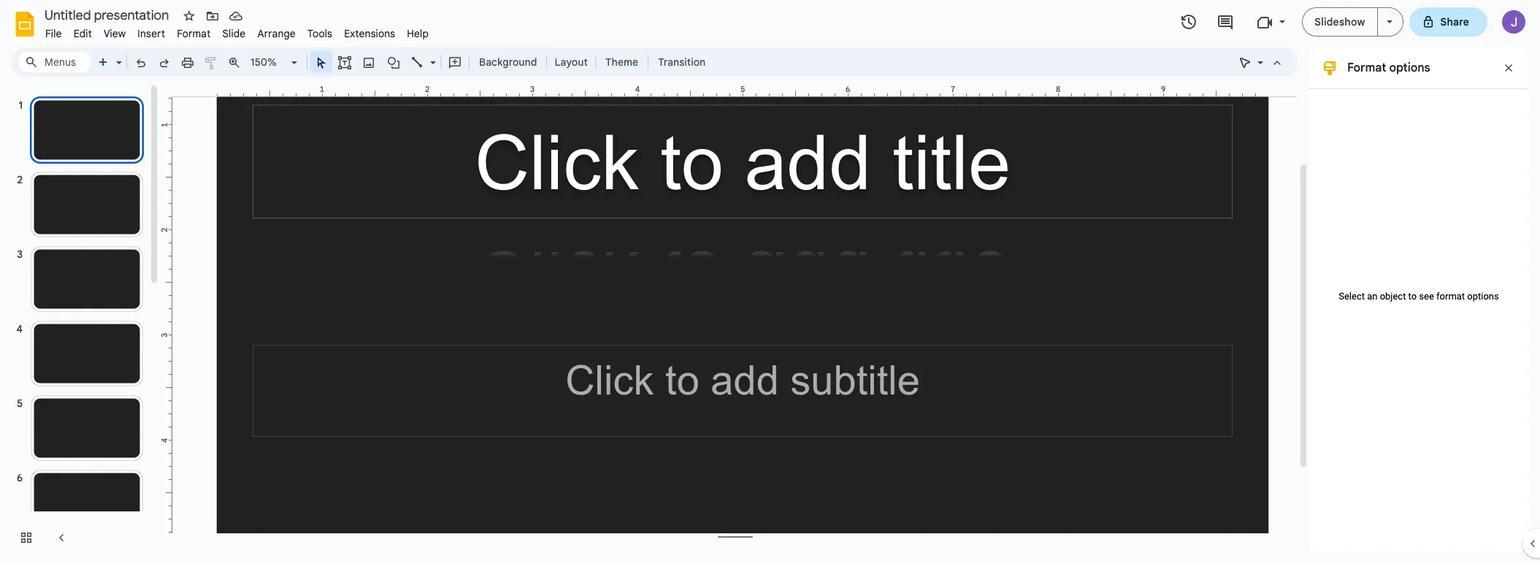 Task type: describe. For each thing, give the bounding box(es) containing it.
insert
[[138, 27, 165, 40]]

Rename text field
[[39, 6, 178, 23]]

Zoom text field
[[248, 52, 289, 72]]

new slide with layout image
[[113, 53, 122, 58]]

format
[[1437, 291, 1466, 302]]

arrange
[[257, 27, 296, 40]]

format options application
[[0, 0, 1541, 564]]

edit
[[74, 27, 92, 40]]

tools
[[308, 27, 333, 40]]

see
[[1420, 291, 1435, 302]]

file menu item
[[39, 25, 68, 42]]

insert image image
[[361, 52, 377, 72]]

edit menu item
[[68, 25, 98, 42]]

select an object to see format options
[[1339, 291, 1500, 302]]

view menu item
[[98, 25, 132, 42]]

slide menu item
[[217, 25, 252, 42]]

0 vertical spatial options
[[1390, 61, 1431, 75]]

menu bar inside menu bar banner
[[39, 19, 435, 43]]

Menus field
[[18, 52, 91, 72]]

format for format
[[177, 27, 211, 40]]

theme
[[606, 56, 639, 69]]

select
[[1339, 291, 1366, 302]]

background
[[479, 56, 537, 69]]

arrange menu item
[[252, 25, 302, 42]]

slideshow
[[1315, 15, 1366, 28]]

theme button
[[599, 51, 645, 73]]

format for format options
[[1348, 61, 1387, 75]]

Zoom field
[[246, 52, 304, 73]]

object
[[1381, 291, 1407, 302]]

layout button
[[551, 51, 593, 73]]

format options
[[1348, 61, 1431, 75]]

main toolbar
[[91, 51, 713, 73]]

1 vertical spatial options
[[1468, 291, 1500, 302]]

insert menu item
[[132, 25, 171, 42]]

extensions
[[344, 27, 395, 40]]

transition button
[[652, 51, 713, 73]]

to
[[1409, 291, 1418, 302]]



Task type: locate. For each thing, give the bounding box(es) containing it.
format inside menu item
[[177, 27, 211, 40]]

format
[[177, 27, 211, 40], [1348, 61, 1387, 75]]

an
[[1368, 291, 1378, 302]]

format inside section
[[1348, 61, 1387, 75]]

slide
[[222, 27, 246, 40]]

presentation options image
[[1387, 20, 1393, 23]]

1 horizontal spatial options
[[1468, 291, 1500, 302]]

1 vertical spatial format
[[1348, 61, 1387, 75]]

select line image
[[427, 53, 436, 58]]

help
[[407, 27, 429, 40]]

share
[[1441, 15, 1470, 28]]

0 vertical spatial format
[[177, 27, 211, 40]]

navigation inside the format options application
[[0, 83, 161, 564]]

shape image
[[385, 52, 402, 72]]

menu bar containing file
[[39, 19, 435, 43]]

extensions menu item
[[338, 25, 401, 42]]

format down the 'star' option
[[177, 27, 211, 40]]

Star checkbox
[[179, 6, 199, 26]]

slideshow button
[[1303, 7, 1378, 37]]

navigation
[[0, 83, 161, 564]]

1 horizontal spatial format
[[1348, 61, 1387, 75]]

options down presentation options "image"
[[1390, 61, 1431, 75]]

share button
[[1410, 7, 1488, 37]]

transition
[[658, 56, 706, 69]]

select an object to see format options element
[[1332, 291, 1507, 302]]

format down slideshow button in the right of the page
[[1348, 61, 1387, 75]]

options
[[1390, 61, 1431, 75], [1468, 291, 1500, 302]]

format options section
[[1310, 47, 1529, 552]]

mode and view toolbar
[[1234, 47, 1290, 77]]

tools menu item
[[302, 25, 338, 42]]

options right 'format'
[[1468, 291, 1500, 302]]

help menu item
[[401, 25, 435, 42]]

format menu item
[[171, 25, 217, 42]]

background button
[[473, 51, 544, 73]]

0 horizontal spatial options
[[1390, 61, 1431, 75]]

0 horizontal spatial format
[[177, 27, 211, 40]]

menu bar banner
[[0, 0, 1541, 564]]

file
[[45, 27, 62, 40]]

menu bar
[[39, 19, 435, 43]]

view
[[104, 27, 126, 40]]

layout
[[555, 56, 588, 69]]



Task type: vqa. For each thing, say whether or not it's contained in the screenshot.
Border dash list box
no



